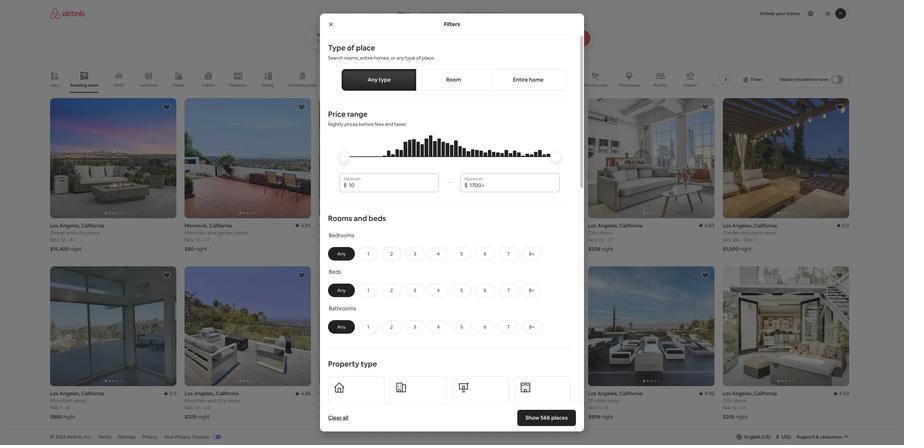 Task type: describe. For each thing, give the bounding box(es) containing it.
2 $ text field from the left
[[470, 182, 556, 189]]

$880
[[50, 414, 62, 421]]

city for 17
[[76, 230, 85, 236]]

– inside los angeles, california mountain views feb 1 – 6 $880 night
[[63, 405, 65, 411]]

4 for bedrooms
[[437, 251, 440, 257]]

2 button for beds
[[382, 284, 402, 297]]

entire
[[360, 55, 373, 61]]

experiences inside the experiences "button"
[[421, 11, 448, 17]]

parks
[[533, 83, 543, 88]]

angeles, for los angeles, california beach and mountain views dec 3 – 8 $1,169 night
[[328, 222, 349, 229]]

any for bathrooms
[[337, 324, 346, 330]]

feb
[[50, 405, 59, 411]]

4.96 out of 5 average rating image
[[699, 391, 715, 397]]

8+ element for bedrooms
[[529, 251, 535, 257]]

and inside los angeles, california garden and pool views nov 26 – dec 1 $1,000 night
[[742, 230, 751, 236]]

4.88 out of 5 average rating image
[[565, 391, 580, 397]]

homes,
[[374, 55, 390, 61]]

beachfront
[[327, 83, 349, 88]]

views inside los angeles, california mountain and city views nov 17 – 22 $209 night
[[227, 398, 240, 404]]

rooms for rooms and beds
[[328, 214, 352, 223]]

los angeles, california garden and pool views nov 26 – dec 1 $1,000 night
[[723, 222, 777, 252]]

los for los angeles, california mountain views feb 1 – 6 $880 night
[[50, 391, 58, 397]]

los angeles, california city views nov 12 – 17 $208 night
[[588, 222, 643, 252]]

angeles, for los angeles, california city views nov 6 – 11 $205 night
[[732, 391, 753, 397]]

most stays cost more than $425 per night. image
[[345, 136, 554, 175]]

online
[[459, 11, 473, 17]]

4.91 out of 5 average rating image
[[295, 222, 311, 229]]

3 button for bedrooms
[[405, 247, 425, 261]]

garden for rosemead, california
[[487, 398, 503, 404]]

add to wishlist: vernon, california image
[[432, 440, 440, 446]]

3 inside los angeles, california mountain and ocean views dec 3 – 8 $855 night
[[330, 405, 333, 411]]

$205
[[723, 414, 735, 421]]

2 · from the left
[[114, 434, 115, 440]]

views inside los angeles, california city views nov 6 – 11 $205 night
[[734, 398, 747, 404]]

miles
[[595, 398, 607, 404]]

range
[[347, 109, 368, 119]]

nov inside los angeles, california mountain and city views nov 17 – 22 $209 night
[[185, 405, 194, 411]]

mansions
[[229, 83, 247, 88]]

$855
[[319, 414, 331, 421]]

8 for mountain
[[337, 405, 340, 411]]

type of place search rooms, entire homes, or any type of place.
[[328, 43, 435, 61]]

4 for beds
[[437, 288, 440, 294]]

terms · sitemap · privacy ·
[[98, 434, 162, 440]]

night inside los angeles, california ocean and city views nov 12 – 17 $15,400 night
[[70, 246, 82, 252]]

8+ button for beds
[[522, 284, 542, 297]]

property type
[[328, 359, 377, 369]]

1 button for bathrooms
[[358, 320, 378, 334]]

castles
[[713, 83, 728, 88]]

any
[[397, 55, 404, 61]]

nov inside los angeles, california 12 miles away nov 1 – 6 $999 night
[[588, 405, 598, 411]]

1 inside los angeles, california mountain views feb 1 – 6 $880 night
[[60, 405, 62, 411]]

566
[[541, 415, 551, 422]]

0 horizontal spatial of
[[347, 43, 355, 53]]

1 inside los angeles, california garden and pool views nov 26 – dec 1 $1,000 night
[[755, 237, 757, 243]]

mountain for los angeles, california mountain and ocean views dec 3 – 8 $855 night
[[319, 398, 341, 404]]

and inside monrovia, california mountain and garden views nov 12 – 17 $80 night
[[207, 230, 216, 236]]

price
[[328, 109, 346, 119]]

nov inside los angeles, california garden and pool views nov 26 – dec 1 $1,000 night
[[723, 237, 732, 243]]

support & resources
[[797, 434, 843, 440]]

views inside monrovia, california mountain and garden views nov 12 – 17 $80 night
[[235, 230, 248, 236]]

beds
[[369, 214, 386, 223]]

clear
[[328, 415, 342, 422]]

0 horizontal spatial $
[[344, 182, 347, 189]]

search
[[328, 55, 343, 61]]

any button for bathrooms
[[328, 320, 355, 334]]

lakefront
[[139, 83, 158, 88]]

privacy link
[[142, 434, 158, 440]]

2 for bathrooms
[[391, 324, 393, 330]]

los for los angeles, california mountain and city views nov 17 – 22 $209 night
[[185, 391, 193, 397]]

4.91
[[301, 222, 311, 229]]

3 for beds
[[414, 288, 417, 294]]

5 for bathrooms
[[461, 324, 463, 330]]

– inside los angeles, california mountain and ocean views dec 3 – 8 $855 night
[[334, 405, 336, 411]]

filters
[[444, 20, 460, 28]]

12 inside los angeles, california 12 miles away nov 1 – 6 $999 night
[[588, 398, 593, 404]]

nov inside monrovia, california mountain and garden views nov 12 – 17 $80 night
[[185, 237, 194, 243]]

$312
[[454, 246, 465, 252]]

4 · from the left
[[160, 434, 162, 440]]

amazing for amazing pools
[[288, 83, 305, 88]]

3 button for beds
[[405, 284, 425, 297]]

off-
[[392, 83, 400, 88]]

&
[[816, 434, 820, 440]]

5.0 out of 5 average rating image for los angeles, california garden and pool views nov 26 – dec 1 $1,000 night
[[837, 222, 850, 229]]

12 inside monrovia, california mountain and garden views nov 12 – 17 $80 night
[[195, 237, 200, 243]]

pool
[[752, 230, 762, 236]]

5.0 out of 5 average rating image
[[568, 222, 580, 229]]

$ usd
[[777, 434, 792, 440]]

profile element
[[518, 0, 850, 27]]

4.93 out of 5 average rating image
[[834, 391, 850, 397]]

los angeles, california ocean and city views nov 12 – 17 $15,400 night
[[50, 222, 104, 252]]

– inside los angeles, california 12 miles away nov 1 – 6 $999 night
[[602, 405, 605, 411]]

add to wishlist: los angeles, california image for 4.93
[[836, 272, 844, 280]]

17 inside los angeles, california mountain and city views nov 17 – 22 $209 night
[[195, 405, 200, 411]]

night inside los angeles, california garden and pool views nov 26 – dec 1 $1,000 night
[[740, 246, 752, 252]]

night inside los angeles, california beach and mountain views dec 3 – 8 $1,169 night
[[335, 246, 347, 252]]

rooms for rooms
[[654, 83, 667, 88]]

usd
[[782, 434, 792, 440]]

online experiences link
[[453, 7, 507, 20]]

2 horizontal spatial $
[[777, 434, 779, 440]]

california for los angeles, california mountain and ocean views dec 3 – 8 $855 night
[[350, 391, 373, 397]]

4.93 out of 5 average rating image
[[699, 222, 715, 229]]

your privacy choices
[[164, 434, 209, 440]]

1 horizontal spatial $
[[465, 182, 468, 189]]

terms link
[[98, 434, 111, 440]]

airbnb,
[[67, 434, 83, 440]]

7 button for beds
[[499, 284, 519, 297]]

8+ element for beds
[[529, 288, 535, 294]]

monrovia, california mountain and garden views nov 12 – 17 $80 night
[[185, 222, 248, 252]]

display total before taxes
[[780, 77, 829, 82]]

california for los angeles, california mountain views feb 1 – 6 $880 night
[[81, 391, 104, 397]]

and inside los angeles, california ocean and city views nov 12 – 17 $15,400 night
[[66, 230, 75, 236]]

5 button for bathrooms
[[452, 320, 472, 334]]

clear all
[[328, 415, 349, 422]]

$208
[[588, 246, 600, 252]]

$209
[[185, 414, 197, 421]]

– inside monrovia, california mountain and garden views nov 12 – 17 $80 night
[[201, 237, 204, 243]]

1 $ text field from the left
[[349, 182, 435, 189]]

california for los angeles, california city views nov 6 – 11 $205 night
[[754, 391, 777, 397]]

off-the-grid
[[392, 83, 416, 88]]

4.93 for los angeles, california city views nov 6 – 11 $205 night
[[839, 391, 850, 397]]

6 inside los angeles, california mountain views feb 1 – 6 $880 night
[[67, 405, 70, 411]]

5.0 for los angeles, california garden and pool views nov 26 – dec 1 $1,000 night
[[842, 222, 850, 229]]

inc.
[[84, 434, 91, 440]]

any element for bathrooms
[[335, 324, 348, 330]]

and up mountain
[[354, 214, 367, 223]]

away
[[608, 398, 620, 404]]

pools
[[306, 83, 317, 88]]

any inside button
[[368, 76, 378, 83]]

views inside los angeles, california garden and pool views nov 26 – dec 1 $1,000 night
[[763, 230, 776, 236]]

city for nov 12 – 17
[[588, 230, 598, 236]]

– inside rosemead, california mountain and garden views nov 25 – 30
[[471, 405, 474, 411]]

7 button for bedrooms
[[499, 247, 519, 261]]

5.0 for los angeles, california mountain views feb 1 – 6 $880 night
[[169, 391, 176, 397]]

6 button for bathrooms
[[475, 320, 495, 334]]

add to wishlist: monrovia, california image
[[298, 103, 306, 111]]

your privacy choices link
[[164, 434, 221, 441]]

11
[[741, 405, 745, 411]]

ocean
[[50, 230, 65, 236]]

12 inside los angeles, california ocean and city views nov 12 – 17 $15,400 night
[[60, 237, 65, 243]]

tab list inside filters "dialog"
[[342, 69, 566, 91]]

entire
[[513, 76, 528, 83]]

8+ for beds
[[529, 288, 535, 294]]

taxes inside price range nightly prices before fees and taxes
[[394, 121, 406, 127]]

22
[[205, 405, 210, 411]]

homes
[[368, 83, 381, 88]]

before inside price range nightly prices before fees and taxes
[[359, 121, 374, 127]]

amazing for amazing views
[[70, 83, 87, 88]]

mountain inside monrovia, california mountain and garden views nov 12 – 17 $80 night
[[185, 230, 206, 236]]

skiing
[[262, 83, 274, 88]]

los angeles, california beach and mountain views dec 3 – 8 $1,169 night
[[319, 222, 381, 252]]

1 horizontal spatial 5.0
[[573, 222, 580, 229]]

california for los angeles, california mountain and city views nov 17 – 22 $209 night
[[216, 391, 239, 397]]

views inside los angeles, california mountain and ocean views dec 3 – 8 $855 night
[[368, 398, 381, 404]]

mountain for los angeles, california mountain views feb 1 – 6 $880 night
[[50, 398, 72, 404]]

experiences button
[[415, 7, 453, 20]]

any element for beds
[[335, 288, 348, 294]]

sitemap link
[[118, 434, 136, 440]]

– inside los angeles, california mountain and city views nov 17 – 22 $209 night
[[201, 405, 203, 411]]

amazing pools
[[288, 83, 317, 88]]

6 inside los angeles, california city views nov 6 – 11 $205 night
[[733, 405, 736, 411]]

places
[[552, 415, 568, 422]]

night inside monrovia, california mountain and garden views nov 12 – 17 $80 night
[[195, 246, 207, 252]]

views inside los angeles, california city views nov 12 – 17 $208 night
[[599, 230, 612, 236]]

los angeles, california mountain views feb 1 – 6 $880 night
[[50, 391, 104, 421]]

8 for beach
[[337, 237, 340, 243]]

any element for bedrooms
[[335, 251, 348, 257]]

4.93 for los angeles, california city views nov 12 – 17 $208 night
[[705, 222, 715, 229]]

los angeles, california mountain and ocean views dec 3 – 8 $855 night
[[319, 391, 381, 421]]

clear all button
[[325, 412, 352, 425]]

type for any type
[[379, 76, 391, 83]]

mountain inside rosemead, california mountain and garden views nov 25 – 30
[[454, 398, 476, 404]]

8+ for bedrooms
[[529, 251, 535, 257]]

1 inside los angeles, california 12 miles away nov 1 – 6 $999 night
[[599, 405, 601, 411]]

camping
[[487, 83, 504, 88]]

nov inside rosemead, california mountain and garden views nov 25 – 30
[[454, 405, 463, 411]]

show 566 places
[[526, 415, 568, 422]]

any type
[[368, 76, 391, 83]]

any type button
[[342, 69, 417, 91]]

any button for beds
[[328, 284, 355, 297]]

california for los angeles, california garden and pool views nov 26 – dec 1 $1,000 night
[[754, 222, 777, 229]]

5 button for bedrooms
[[452, 247, 472, 261]]

bathrooms
[[329, 305, 356, 312]]

– inside los angeles, california beach and mountain views dec 3 – 8 $1,169 night
[[334, 237, 336, 243]]

bedrooms
[[329, 232, 355, 239]]

tiny
[[360, 83, 368, 88]]

5 for bedrooms
[[461, 251, 463, 257]]



Task type: vqa. For each thing, say whether or not it's contained in the screenshot.
THE NOV inside the Rosemead, California Mountain and garden views Nov 25 – 30
yes



Task type: locate. For each thing, give the bounding box(es) containing it.
0 vertical spatial 8+ element
[[529, 251, 535, 257]]

mountain inside los angeles, california mountain and ocean views dec 3 – 8 $855 night
[[319, 398, 341, 404]]

taxes right 'fees'
[[394, 121, 406, 127]]

4 button for beds
[[429, 284, 449, 297]]

rooms inside filters "dialog"
[[328, 214, 352, 223]]

show for show map
[[434, 404, 446, 411]]

any element up bathrooms
[[335, 288, 348, 294]]

– inside los angeles, california city views nov 6 – 11 $205 night
[[737, 405, 740, 411]]

4.93
[[705, 222, 715, 229], [839, 391, 850, 397]]

prices
[[345, 121, 358, 127]]

any button down bedrooms
[[328, 247, 355, 261]]

1 vertical spatial 7
[[507, 288, 510, 294]]

privacy right your
[[175, 434, 191, 440]]

– inside los angeles, california garden and pool views nov 26 – dec 1 $1,000 night
[[740, 237, 743, 243]]

views inside group
[[88, 83, 98, 88]]

3 5 from the top
[[461, 324, 463, 330]]

6 button for beds
[[475, 284, 495, 297]]

1 4 from the top
[[437, 251, 440, 257]]

angeles, for los angeles, california mountain and city views nov 17 – 22 $209 night
[[194, 391, 215, 397]]

· left your
[[160, 434, 162, 440]]

0 horizontal spatial rooms
[[328, 214, 352, 223]]

angeles, inside los angeles, california mountain and city views nov 17 – 22 $209 night
[[194, 391, 215, 397]]

0 vertical spatial city
[[76, 230, 85, 236]]

before left 'fees'
[[359, 121, 374, 127]]

4.86 out of 5 average rating image
[[295, 391, 311, 397]]

dec down pool
[[744, 237, 753, 243]]

5.0 out of 5 average rating image for los angeles, california mountain views feb 1 – 6 $880 night
[[164, 391, 176, 397]]

angeles, inside los angeles, california beach and mountain views dec 3 – 8 $1,169 night
[[328, 222, 349, 229]]

1 vertical spatial 4 button
[[429, 284, 449, 297]]

and up 30
[[477, 398, 486, 404]]

1 horizontal spatial of
[[417, 55, 421, 61]]

2 7 from the top
[[507, 288, 510, 294]]

0 vertical spatial 7
[[507, 251, 510, 257]]

california for los angeles, california beach and mountain views dec 3 – 8 $1,169 night
[[350, 222, 373, 229]]

2 vertical spatial 5
[[461, 324, 463, 330]]

angeles, for los angeles, california mountain views feb 1 – 6 $880 night
[[59, 391, 80, 397]]

8 inside los angeles, california mountain and ocean views dec 3 – 8 $855 night
[[337, 405, 340, 411]]

night right $80
[[195, 246, 207, 252]]

2 3 button from the top
[[405, 284, 425, 297]]

city for 22
[[217, 398, 226, 404]]

night inside los angeles, california 12 miles away nov 1 – 6 $999 night
[[602, 414, 614, 421]]

1 · from the left
[[94, 434, 95, 440]]

mountain up the 25
[[454, 398, 476, 404]]

type left off-
[[379, 76, 391, 83]]

los up feb
[[50, 391, 58, 397]]

california inside rosemead, california mountain and garden views nov 25 – 30
[[481, 391, 504, 397]]

california inside los angeles, california mountain and ocean views dec 3 – 8 $855 night
[[350, 391, 373, 397]]

0 vertical spatial 1 button
[[358, 247, 378, 261]]

1 vertical spatial rooms
[[328, 214, 352, 223]]

los angeles, california city views nov 6 – 11 $205 night
[[723, 391, 777, 421]]

mountain down monrovia,
[[185, 230, 206, 236]]

mountain for los angeles, california mountain and city views nov 17 – 22 $209 night
[[185, 398, 206, 404]]

angeles, up clear all
[[328, 391, 349, 397]]

add to wishlist: los angeles, california image for garden and pool views
[[836, 103, 844, 111]]

angeles, for los angeles, california 12 miles away nov 1 – 6 $999 night
[[598, 391, 619, 397]]

night down 11
[[736, 414, 748, 421]]

california for los angeles, california ocean and city views nov 12 – 17 $15,400 night
[[81, 222, 104, 229]]

resources
[[821, 434, 843, 440]]

0 vertical spatial 5
[[461, 251, 463, 257]]

angeles, up bedrooms
[[328, 222, 349, 229]]

0 horizontal spatial show
[[434, 404, 446, 411]]

4.96
[[705, 391, 715, 397]]

2 4 button from the top
[[429, 284, 449, 297]]

show map button
[[427, 399, 472, 416]]

1 experiences from the left
[[421, 11, 448, 17]]

before right the total
[[805, 77, 818, 82]]

1 2 button from the top
[[382, 247, 402, 261]]

1 vertical spatial 8+ element
[[529, 288, 535, 294]]

0 vertical spatial 2 button
[[382, 247, 402, 261]]

los right the 4.86
[[319, 391, 327, 397]]

dec for los angeles, california beach and mountain views dec 3 – 8 $1,169 night
[[319, 237, 329, 243]]

city inside los angeles, california city views nov 6 – 11 $205 night
[[723, 398, 733, 404]]

1 vertical spatial any element
[[335, 288, 348, 294]]

1 7 from the top
[[507, 251, 510, 257]]

price range nightly prices before fees and taxes
[[328, 109, 406, 127]]

5.0 out of 5 average rating image
[[837, 222, 850, 229], [164, 391, 176, 397]]

entire home button
[[491, 69, 566, 91]]

1 6 button from the top
[[475, 247, 495, 261]]

1 vertical spatial show
[[526, 415, 540, 422]]

5 button
[[452, 247, 472, 261], [452, 284, 472, 297], [452, 320, 472, 334]]

2 horizontal spatial type
[[405, 55, 415, 61]]

0 horizontal spatial privacy
[[142, 434, 158, 440]]

views inside los angeles, california mountain views feb 1 – 6 $880 night
[[73, 398, 86, 404]]

california for los angeles, california 12 miles away nov 1 – 6 $999 night
[[620, 391, 643, 397]]

night right the $880
[[63, 414, 75, 421]]

any element right '$1,169'
[[335, 251, 348, 257]]

1 horizontal spatial rooms
[[654, 83, 667, 88]]

0 vertical spatial 6 button
[[475, 247, 495, 261]]

angeles, up $208
[[598, 222, 619, 229]]

0 vertical spatial show
[[434, 404, 446, 411]]

3 5 button from the top
[[452, 320, 472, 334]]

1 vertical spatial 8+
[[529, 288, 535, 294]]

17 inside los angeles, california city views nov 12 – 17 $208 night
[[609, 237, 613, 243]]

4 for bathrooms
[[437, 324, 440, 330]]

los up beach
[[319, 222, 327, 229]]

2 vertical spatial 1 button
[[358, 320, 378, 334]]

city up $205
[[723, 398, 733, 404]]

views inside los angeles, california ocean and city views nov 12 – 17 $15,400 night
[[86, 230, 99, 236]]

0 vertical spatial 2
[[391, 251, 393, 257]]

1 vertical spatial any button
[[328, 284, 355, 297]]

3 for bathrooms
[[414, 324, 417, 330]]

what can we help you find? tab list
[[392, 7, 453, 20]]

1 vertical spatial 6 button
[[475, 284, 495, 297]]

tab list containing any type
[[342, 69, 566, 91]]

1 vertical spatial 4
[[437, 288, 440, 294]]

0 vertical spatial city
[[588, 230, 598, 236]]

nov up $80
[[185, 237, 194, 243]]

rooms,
[[344, 55, 359, 61]]

dec up $855 at the bottom of page
[[319, 405, 329, 411]]

1 horizontal spatial type
[[379, 76, 391, 83]]

1 vertical spatial 2
[[391, 288, 393, 294]]

entire home
[[513, 76, 544, 83]]

3 any button from the top
[[328, 320, 355, 334]]

3 6 button from the top
[[475, 320, 495, 334]]

angeles, up 11
[[732, 391, 753, 397]]

night right $15,400
[[70, 246, 82, 252]]

2 vertical spatial any button
[[328, 320, 355, 334]]

night down bedrooms
[[335, 246, 347, 252]]

mountain inside los angeles, california mountain views feb 1 – 6 $880 night
[[50, 398, 72, 404]]

experiences right the online
[[475, 11, 501, 17]]

add to wishlist: los angeles, california image
[[163, 103, 171, 111], [701, 103, 710, 111], [836, 103, 844, 111], [298, 272, 306, 280]]

0 vertical spatial 4
[[437, 251, 440, 257]]

angeles, for los angeles, california city views nov 12 – 17 $208 night
[[598, 222, 619, 229]]

angeles, inside los angeles, california mountain views feb 1 – 6 $880 night
[[59, 391, 80, 397]]

any element
[[335, 251, 348, 257], [335, 288, 348, 294], [335, 324, 348, 330]]

los inside los angeles, california ocean and city views nov 12 – 17 $15,400 night
[[50, 222, 58, 229]]

night right $312 at the right
[[466, 246, 478, 252]]

7
[[507, 251, 510, 257], [507, 288, 510, 294], [507, 324, 510, 330]]

1 vertical spatial taxes
[[394, 121, 406, 127]]

2 vertical spatial 8+ element
[[529, 324, 535, 330]]

12 down monrovia,
[[195, 237, 200, 243]]

4.86
[[301, 391, 311, 397]]

los inside los angeles, california city views nov 12 – 17 $208 night
[[588, 222, 597, 229]]

6 button for bedrooms
[[475, 247, 495, 261]]

0 vertical spatial 3 button
[[405, 247, 425, 261]]

before inside button
[[805, 77, 818, 82]]

1 5 from the top
[[461, 251, 463, 257]]

3 any element from the top
[[335, 324, 348, 330]]

amazing
[[70, 83, 87, 88], [288, 83, 305, 88]]

1 8+ element from the top
[[529, 251, 535, 257]]

5 button for beds
[[452, 284, 472, 297]]

1 1 button from the top
[[358, 247, 378, 261]]

8+ button for bathrooms
[[522, 320, 542, 334]]

1 horizontal spatial 5.0 out of 5 average rating image
[[837, 222, 850, 229]]

treehouses
[[618, 83, 640, 88]]

1 horizontal spatial experiences
[[475, 11, 501, 17]]

2 vertical spatial 7 button
[[499, 320, 519, 334]]

1 vertical spatial 5.0 out of 5 average rating image
[[164, 391, 176, 397]]

california
[[81, 222, 104, 229], [209, 222, 232, 229], [620, 222, 643, 229], [350, 222, 373, 229], [754, 222, 777, 229], [81, 391, 104, 397], [216, 391, 239, 397], [481, 391, 504, 397], [620, 391, 643, 397], [350, 391, 373, 397], [754, 391, 777, 397]]

3 8+ element from the top
[[529, 324, 535, 330]]

california inside los angeles, california city views nov 6 – 11 $205 night
[[754, 391, 777, 397]]

0 horizontal spatial $ text field
[[349, 182, 435, 189]]

support & resources button
[[797, 434, 850, 440]]

night right $855 at the bottom of page
[[332, 414, 344, 421]]

12 up $208
[[599, 237, 604, 243]]

2 vertical spatial 8+
[[529, 324, 535, 330]]

rooms and beds
[[328, 214, 386, 223]]

angeles, inside los angeles, california mountain and ocean views dec 3 – 8 $855 night
[[328, 391, 349, 397]]

show for show 566 places
[[526, 415, 540, 422]]

los for los angeles, california beach and mountain views dec 3 – 8 $1,169 night
[[319, 222, 327, 229]]

3 for bedrooms
[[414, 251, 417, 257]]

angeles, up garden
[[732, 222, 753, 229]]

1 horizontal spatial 4.93
[[839, 391, 850, 397]]

los for los angeles, california city views nov 12 – 17 $208 night
[[588, 222, 597, 229]]

california inside los angeles, california mountain views feb 1 – 6 $880 night
[[81, 391, 104, 397]]

2 4 from the top
[[437, 288, 440, 294]]

any down bathrooms
[[337, 324, 346, 330]]

angeles, inside los angeles, california city views nov 6 – 11 $205 night
[[732, 391, 753, 397]]

1 horizontal spatial taxes
[[818, 77, 829, 82]]

2 6 button from the top
[[475, 284, 495, 297]]

0 vertical spatial any button
[[328, 247, 355, 261]]

0 vertical spatial type
[[405, 55, 415, 61]]

night right $208
[[602, 246, 614, 252]]

trending
[[457, 83, 474, 88]]

1 vertical spatial city
[[723, 398, 733, 404]]

any button
[[328, 247, 355, 261], [328, 284, 355, 297], [328, 320, 355, 334]]

2 1 button from the top
[[358, 284, 378, 297]]

type right property
[[361, 359, 377, 369]]

2 8 from the top
[[337, 405, 340, 411]]

· right terms link
[[114, 434, 115, 440]]

angeles, up the $880
[[59, 391, 80, 397]]

and right ocean
[[66, 230, 75, 236]]

views inside rosemead, california mountain and garden views nov 25 – 30
[[504, 398, 518, 404]]

rosemead,
[[454, 391, 480, 397]]

and left pool
[[742, 230, 751, 236]]

rooms inside group
[[654, 83, 667, 88]]

1 4 button from the top
[[429, 247, 449, 261]]

garden inside monrovia, california mountain and garden views nov 12 – 17 $80 night
[[217, 230, 234, 236]]

show left 566
[[526, 415, 540, 422]]

© 2023 airbnb, inc. ·
[[50, 434, 95, 440]]

2 5 button from the top
[[452, 284, 472, 297]]

26
[[733, 237, 739, 243]]

0 vertical spatial 4 button
[[429, 247, 449, 261]]

1 horizontal spatial city
[[723, 398, 733, 404]]

4 button for bathrooms
[[429, 320, 449, 334]]

place.
[[422, 55, 435, 61]]

los right 4.96
[[723, 391, 731, 397]]

any right tiny
[[368, 76, 378, 83]]

2 vertical spatial type
[[361, 359, 377, 369]]

amazing views
[[70, 83, 98, 88]]

2 2 button from the top
[[382, 284, 402, 297]]

los for los angeles, california garden and pool views nov 26 – dec 1 $1,000 night
[[723, 222, 731, 229]]

7 for bedrooms
[[507, 251, 510, 257]]

and
[[385, 121, 393, 127], [354, 214, 367, 223], [66, 230, 75, 236], [207, 230, 216, 236], [335, 230, 344, 236], [742, 230, 751, 236], [207, 398, 216, 404], [477, 398, 486, 404], [342, 398, 351, 404]]

7 for beds
[[507, 288, 510, 294]]

0 vertical spatial 8
[[337, 237, 340, 243]]

2 button for bedrooms
[[382, 247, 402, 261]]

and up 22
[[207, 398, 216, 404]]

nov up $209
[[185, 405, 194, 411]]

1 horizontal spatial $ text field
[[470, 182, 556, 189]]

garden inside rosemead, california mountain and garden views nov 25 – 30
[[487, 398, 503, 404]]

8+ button for bedrooms
[[522, 247, 542, 261]]

1 vertical spatial 3 button
[[405, 284, 425, 297]]

1 vertical spatial 5 button
[[452, 284, 472, 297]]

mountain up 22
[[185, 398, 206, 404]]

display total before taxes button
[[774, 71, 850, 88]]

7 button for bathrooms
[[499, 320, 519, 334]]

2 vertical spatial 2 button
[[382, 320, 402, 334]]

and inside los angeles, california mountain and ocean views dec 3 – 8 $855 night
[[342, 398, 351, 404]]

any button down bathrooms
[[328, 320, 355, 334]]

1 vertical spatial before
[[359, 121, 374, 127]]

0 horizontal spatial city
[[76, 230, 85, 236]]

0 vertical spatial 5.0 out of 5 average rating image
[[837, 222, 850, 229]]

0 horizontal spatial experiences
[[421, 11, 448, 17]]

2 vertical spatial 8+ button
[[522, 320, 542, 334]]

where
[[317, 32, 330, 38]]

type inside type of place search rooms, entire homes, or any type of place.
[[405, 55, 415, 61]]

total
[[795, 77, 804, 82]]

type for property type
[[361, 359, 377, 369]]

dec inside los angeles, california beach and mountain views dec 3 – 8 $1,169 night
[[319, 237, 329, 243]]

and inside price range nightly prices before fees and taxes
[[385, 121, 393, 127]]

1 horizontal spatial amazing
[[288, 83, 305, 88]]

12 down ocean
[[60, 237, 65, 243]]

1
[[755, 237, 757, 243], [367, 251, 369, 257], [367, 288, 369, 294], [367, 324, 369, 330], [60, 405, 62, 411], [599, 405, 601, 411]]

nov up $205
[[723, 405, 732, 411]]

0 horizontal spatial 4.93
[[705, 222, 715, 229]]

6 inside los angeles, california 12 miles away nov 1 – 6 $999 night
[[606, 405, 609, 411]]

1 vertical spatial city
[[217, 398, 226, 404]]

2 8+ from the top
[[529, 288, 535, 294]]

1 2 from the top
[[391, 251, 393, 257]]

6
[[484, 251, 487, 257], [484, 288, 487, 294], [484, 324, 487, 330], [67, 405, 70, 411], [606, 405, 609, 411], [733, 405, 736, 411]]

add to wishlist: los angeles, california image
[[163, 272, 171, 280], [701, 272, 710, 280], [836, 272, 844, 280]]

3 add to wishlist: los angeles, california image from the left
[[836, 272, 844, 280]]

angeles, for los angeles, california ocean and city views nov 12 – 17 $15,400 night
[[59, 222, 80, 229]]

2 horizontal spatial add to wishlist: los angeles, california image
[[836, 272, 844, 280]]

$80
[[185, 246, 194, 252]]

angeles, for los angeles, california mountain and ocean views dec 3 – 8 $855 night
[[328, 391, 349, 397]]

1 horizontal spatial garden
[[487, 398, 503, 404]]

home
[[529, 76, 544, 83]]

nov down ocean
[[50, 237, 59, 243]]

tiny homes
[[360, 83, 381, 88]]

night right $999
[[602, 414, 614, 421]]

night inside los angeles, california mountain and ocean views dec 3 – 8 $855 night
[[332, 414, 344, 421]]

desert
[[684, 83, 697, 88]]

show 566 places link
[[518, 410, 576, 427]]

angeles, up away
[[598, 391, 619, 397]]

room
[[447, 76, 461, 83]]

of up rooms,
[[347, 43, 355, 53]]

los up ocean
[[50, 222, 58, 229]]

nov down garden
[[723, 237, 732, 243]]

sitemap
[[118, 434, 136, 440]]

2023
[[55, 434, 66, 440]]

angeles, up 22
[[194, 391, 215, 397]]

and left ocean
[[342, 398, 351, 404]]

los inside los angeles, california city views nov 6 – 11 $205 night
[[723, 391, 731, 397]]

los up garden
[[723, 222, 731, 229]]

california inside los angeles, california beach and mountain views dec 3 – 8 $1,169 night
[[350, 222, 373, 229]]

show map
[[434, 404, 457, 411]]

monrovia,
[[185, 222, 208, 229]]

1 add to wishlist: los angeles, california image from the left
[[163, 272, 171, 280]]

3 8+ button from the top
[[522, 320, 542, 334]]

los for los angeles, california city views nov 6 – 11 $205 night
[[723, 391, 731, 397]]

3 4 button from the top
[[429, 320, 449, 334]]

3 button for bathrooms
[[405, 320, 425, 334]]

2 5 from the top
[[461, 288, 463, 294]]

city up $208
[[588, 230, 598, 236]]

and right beach
[[335, 230, 344, 236]]

add to wishlist: los angeles, california image for 5.0
[[163, 272, 171, 280]]

angeles, inside los angeles, california ocean and city views nov 12 – 17 $15,400 night
[[59, 222, 80, 229]]

any up bathrooms
[[337, 288, 346, 294]]

1 horizontal spatial add to wishlist: los angeles, california image
[[701, 272, 710, 280]]

and down monrovia,
[[207, 230, 216, 236]]

1 8+ button from the top
[[522, 247, 542, 261]]

None search field
[[306, 0, 612, 49]]

1 vertical spatial garden
[[487, 398, 503, 404]]

your
[[164, 434, 174, 440]]

2 experiences from the left
[[475, 11, 501, 17]]

2 vertical spatial 6 button
[[475, 320, 495, 334]]

english (us)
[[745, 434, 771, 440]]

type right any
[[405, 55, 415, 61]]

nov inside los angeles, california ocean and city views nov 12 – 17 $15,400 night
[[50, 237, 59, 243]]

1 button for bedrooms
[[358, 247, 378, 261]]

2 for beds
[[391, 288, 393, 294]]

3 · from the left
[[138, 434, 140, 440]]

and inside los angeles, california beach and mountain views dec 3 – 8 $1,169 night
[[335, 230, 344, 236]]

mountain
[[185, 230, 206, 236], [50, 398, 72, 404], [185, 398, 206, 404], [454, 398, 476, 404], [319, 398, 341, 404]]

nov left the 25
[[454, 405, 463, 411]]

los right 5.0 out of 5 average rating icon
[[588, 222, 597, 229]]

2 8+ button from the top
[[522, 284, 542, 297]]

english (us) button
[[737, 434, 771, 440]]

1 horizontal spatial city
[[217, 398, 226, 404]]

add to wishlist: los angeles, california image for ocean and city views
[[163, 103, 171, 111]]

los
[[50, 222, 58, 229], [588, 222, 597, 229], [319, 222, 327, 229], [723, 222, 731, 229], [50, 391, 58, 397], [185, 391, 193, 397], [588, 391, 597, 397], [319, 391, 327, 397], [723, 391, 731, 397]]

1 vertical spatial 8
[[337, 405, 340, 411]]

2 8+ element from the top
[[529, 288, 535, 294]]

2 vertical spatial 7
[[507, 324, 510, 330]]

0 horizontal spatial taxes
[[394, 121, 406, 127]]

filters dialog
[[320, 14, 584, 446]]

12 inside los angeles, california city views nov 12 – 17 $208 night
[[599, 237, 604, 243]]

night inside los angeles, california mountain and city views nov 17 – 22 $209 night
[[198, 414, 210, 421]]

rosemead, california mountain and garden views nov 25 – 30
[[454, 391, 518, 411]]

2 any button from the top
[[328, 284, 355, 297]]

city inside los angeles, california ocean and city views nov 12 – 17 $15,400 night
[[76, 230, 85, 236]]

stays tab panel
[[306, 27, 612, 49]]

california inside los angeles, california city views nov 12 – 17 $208 night
[[620, 222, 643, 229]]

2 privacy from the left
[[175, 434, 191, 440]]

1 button for beds
[[358, 284, 378, 297]]

0 vertical spatial 8+
[[529, 251, 535, 257]]

property
[[328, 359, 359, 369]]

12 left miles
[[588, 398, 593, 404]]

4 button for bedrooms
[[429, 247, 449, 261]]

beds
[[329, 269, 341, 276]]

show
[[434, 404, 446, 411], [526, 415, 540, 422]]

of left place.
[[417, 55, 421, 61]]

los up $209
[[185, 391, 193, 397]]

los for los angeles, california mountain and ocean views dec 3 – 8 $855 night
[[319, 391, 327, 397]]

0 horizontal spatial amazing
[[70, 83, 87, 88]]

omg!
[[113, 83, 124, 88]]

0 vertical spatial of
[[347, 43, 355, 53]]

california inside los angeles, california garden and pool views nov 26 – dec 1 $1,000 night
[[754, 222, 777, 229]]

lake
[[50, 83, 59, 88]]

los inside los angeles, california mountain views feb 1 – 6 $880 night
[[50, 391, 58, 397]]

Where field
[[317, 38, 406, 44]]

los inside los angeles, california beach and mountain views dec 3 – 8 $1,169 night
[[319, 222, 327, 229]]

and inside rosemead, california mountain and garden views nov 25 – 30
[[477, 398, 486, 404]]

1 5 button from the top
[[452, 247, 472, 261]]

$
[[344, 182, 347, 189], [465, 182, 468, 189], [777, 434, 779, 440]]

1 7 button from the top
[[499, 247, 519, 261]]

4 button
[[429, 247, 449, 261], [429, 284, 449, 297], [429, 320, 449, 334]]

los up miles
[[588, 391, 597, 397]]

los for los angeles, california 12 miles away nov 1 – 6 $999 night
[[588, 391, 597, 397]]

2 vertical spatial 4 button
[[429, 320, 449, 334]]

los inside los angeles, california mountain and ocean views dec 3 – 8 $855 night
[[319, 391, 327, 397]]

angeles, up ocean
[[59, 222, 80, 229]]

8 inside los angeles, california beach and mountain views dec 3 – 8 $1,169 night
[[337, 237, 340, 243]]

add to wishlist: los angeles, california image for mountain and city views
[[298, 272, 306, 280]]

add to wishlist: view park-windsor hills, california image
[[567, 440, 575, 446]]

1 privacy from the left
[[142, 434, 158, 440]]

los for los angeles, california ocean and city views nov 12 – 17 $15,400 night
[[50, 222, 58, 229]]

tab list
[[342, 69, 566, 91]]

nov up $999
[[588, 405, 598, 411]]

2 2 from the top
[[391, 288, 393, 294]]

nov up $208
[[588, 237, 598, 243]]

type inside any type button
[[379, 76, 391, 83]]

· left privacy link
[[138, 434, 140, 440]]

california inside monrovia, california mountain and garden views nov 12 – 17 $80 night
[[209, 222, 232, 229]]

any button for bedrooms
[[328, 247, 355, 261]]

nov inside los angeles, california city views nov 12 – 17 $208 night
[[588, 237, 598, 243]]

4
[[437, 251, 440, 257], [437, 288, 440, 294], [437, 324, 440, 330]]

3 2 from the top
[[391, 324, 393, 330]]

3 4 from the top
[[437, 324, 440, 330]]

any for beds
[[337, 288, 346, 294]]

and inside los angeles, california mountain and city views nov 17 – 22 $209 night
[[207, 398, 216, 404]]

3 7 button from the top
[[499, 320, 519, 334]]

beach
[[319, 230, 334, 236]]

experiences up filters
[[421, 11, 448, 17]]

– inside los angeles, california city views nov 12 – 17 $208 night
[[605, 237, 607, 243]]

nightly
[[328, 121, 344, 127]]

rooms left desert
[[654, 83, 667, 88]]

angeles, for los angeles, california garden and pool views nov 26 – dec 1 $1,000 night
[[732, 222, 753, 229]]

mountain
[[345, 230, 367, 236]]

5 for beds
[[461, 288, 463, 294]]

0 vertical spatial before
[[805, 77, 818, 82]]

city inside los angeles, california mountain and city views nov 17 – 22 $209 night
[[217, 398, 226, 404]]

1 vertical spatial 2 button
[[382, 284, 402, 297]]

any right '$1,169'
[[337, 251, 346, 257]]

mountain up $855 at the bottom of page
[[319, 398, 341, 404]]

place
[[356, 43, 375, 53]]

1 any button from the top
[[328, 247, 355, 261]]

angeles, inside los angeles, california city views nov 12 – 17 $208 night
[[598, 222, 619, 229]]

choices
[[192, 434, 209, 440]]

group
[[50, 66, 733, 93], [50, 98, 176, 218], [185, 98, 438, 218], [319, 98, 572, 218], [454, 98, 707, 218], [588, 98, 841, 218], [723, 98, 850, 218], [50, 267, 176, 387], [185, 267, 311, 387], [319, 267, 446, 387], [454, 267, 580, 387], [588, 267, 715, 387], [723, 267, 850, 387], [50, 435, 176, 446], [185, 435, 311, 446], [319, 435, 446, 446], [454, 435, 580, 446], [588, 435, 715, 446], [723, 435, 850, 446]]

any button up bathrooms
[[328, 284, 355, 297]]

add to wishlist: los angeles, california image for city views
[[701, 103, 710, 111]]

8+ element
[[529, 251, 535, 257], [529, 288, 535, 294], [529, 324, 535, 330]]

(us)
[[762, 434, 771, 440]]

city for nov 6 – 11
[[723, 398, 733, 404]]

all
[[343, 415, 349, 422]]

25
[[464, 405, 470, 411]]

2 any element from the top
[[335, 288, 348, 294]]

8+ for bathrooms
[[529, 324, 535, 330]]

experiences inside online experiences link
[[475, 11, 501, 17]]

2 vertical spatial 4
[[437, 324, 440, 330]]

los angeles, california mountain and city views nov 17 – 22 $209 night
[[185, 391, 240, 421]]

night right $1,000 at the bottom of the page
[[740, 246, 752, 252]]

dec down beach
[[319, 237, 329, 243]]

garden
[[723, 230, 741, 236]]

0 horizontal spatial 5.0
[[169, 391, 176, 397]]

taxes right the total
[[818, 77, 829, 82]]

$ text field
[[349, 182, 435, 189], [470, 182, 556, 189]]

0 vertical spatial taxes
[[818, 77, 829, 82]]

ocean
[[352, 398, 366, 404]]

1 8 from the top
[[337, 237, 340, 243]]

0 horizontal spatial 5.0 out of 5 average rating image
[[164, 391, 176, 397]]

17
[[70, 237, 75, 243], [205, 237, 210, 243], [609, 237, 613, 243], [195, 405, 200, 411]]

3 1 button from the top
[[358, 320, 378, 334]]

garden for monrovia, california
[[217, 230, 234, 236]]

national
[[516, 83, 532, 88]]

8+ element for bathrooms
[[529, 324, 535, 330]]

1 any element from the top
[[335, 251, 348, 257]]

california for los angeles, california city views nov 12 – 17 $208 night
[[620, 222, 643, 229]]

amazing left pools
[[288, 83, 305, 88]]

3 button
[[405, 247, 425, 261], [405, 284, 425, 297], [405, 320, 425, 334]]

0 horizontal spatial add to wishlist: los angeles, california image
[[163, 272, 171, 280]]

angeles, inside los angeles, california garden and pool views nov 26 – dec 1 $1,000 night
[[732, 222, 753, 229]]

rooms up bedrooms
[[328, 214, 352, 223]]

2 vertical spatial 2
[[391, 324, 393, 330]]

show left map
[[434, 404, 446, 411]]

· right inc.
[[94, 434, 95, 440]]

1 horizontal spatial show
[[526, 415, 540, 422]]

0 vertical spatial 8+ button
[[522, 247, 542, 261]]

privacy
[[142, 434, 158, 440], [175, 434, 191, 440]]

dec inside los angeles, california garden and pool views nov 26 – dec 1 $1,000 night
[[744, 237, 753, 243]]

3 3 button from the top
[[405, 320, 425, 334]]

2 button for bathrooms
[[382, 320, 402, 334]]

0 horizontal spatial city
[[588, 230, 598, 236]]

night down 22
[[198, 414, 210, 421]]

nov inside los angeles, california city views nov 6 – 11 $205 night
[[723, 405, 732, 411]]

0 vertical spatial garden
[[217, 230, 234, 236]]

online experiences
[[459, 11, 501, 17]]

and right 'fees'
[[385, 121, 393, 127]]

0 vertical spatial any element
[[335, 251, 348, 257]]

mountain inside los angeles, california mountain and city views nov 17 – 22 $209 night
[[185, 398, 206, 404]]

none search field containing stays
[[306, 0, 612, 49]]

0 horizontal spatial garden
[[217, 230, 234, 236]]

amazing right lake
[[70, 83, 87, 88]]

0 vertical spatial 4.93
[[705, 222, 715, 229]]

views
[[88, 83, 98, 88], [86, 230, 99, 236], [235, 230, 248, 236], [599, 230, 612, 236], [368, 230, 381, 236], [763, 230, 776, 236], [73, 398, 86, 404], [227, 398, 240, 404], [504, 398, 518, 404], [368, 398, 381, 404], [734, 398, 747, 404]]

night inside los angeles, california mountain views feb 1 – 6 $880 night
[[63, 414, 75, 421]]

1 8+ from the top
[[529, 251, 535, 257]]

add to wishlist: los angeles, california image for 4.96
[[701, 272, 710, 280]]

17 inside los angeles, california ocean and city views nov 12 – 17 $15,400 night
[[70, 237, 75, 243]]

mountain up feb
[[50, 398, 72, 404]]

3 2 button from the top
[[382, 320, 402, 334]]

privacy left your
[[142, 434, 158, 440]]

night inside los angeles, california city views nov 6 – 11 $205 night
[[736, 414, 748, 421]]

1 3 button from the top
[[405, 247, 425, 261]]

1 vertical spatial 1 button
[[358, 284, 378, 297]]

1 vertical spatial type
[[379, 76, 391, 83]]

2 button
[[382, 247, 402, 261], [382, 284, 402, 297], [382, 320, 402, 334]]

30
[[475, 405, 481, 411]]

stays
[[398, 11, 410, 17]]

night inside los angeles, california city views nov 12 – 17 $208 night
[[602, 246, 614, 252]]

1 horizontal spatial privacy
[[175, 434, 191, 440]]

map
[[447, 404, 457, 411]]

0 vertical spatial rooms
[[654, 83, 667, 88]]

views inside los angeles, california beach and mountain views dec 3 – 8 $1,169 night
[[368, 230, 381, 236]]

– inside los angeles, california ocean and city views nov 12 – 17 $15,400 night
[[66, 237, 69, 243]]

type
[[405, 55, 415, 61], [379, 76, 391, 83], [361, 359, 377, 369]]

3 8+ from the top
[[529, 324, 535, 330]]

2 7 button from the top
[[499, 284, 519, 297]]

dec for los angeles, california mountain and ocean views dec 3 – 8 $855 night
[[319, 405, 329, 411]]

terms
[[98, 434, 111, 440]]

taxes inside button
[[818, 77, 829, 82]]

or
[[391, 55, 396, 61]]

california inside los angeles, california 12 miles away nov 1 – 6 $999 night
[[620, 391, 643, 397]]

1 vertical spatial 8+ button
[[522, 284, 542, 297]]

1 horizontal spatial before
[[805, 77, 818, 82]]

17 inside monrovia, california mountain and garden views nov 12 – 17 $80 night
[[205, 237, 210, 243]]

california inside los angeles, california mountain and city views nov 17 – 22 $209 night
[[216, 391, 239, 397]]

2 for bedrooms
[[391, 251, 393, 257]]

3 7 from the top
[[507, 324, 510, 330]]

any for bedrooms
[[337, 251, 346, 257]]

3 inside los angeles, california beach and mountain views dec 3 – 8 $1,169 night
[[330, 237, 333, 243]]

group containing amazing views
[[50, 66, 733, 93]]

show inside show 566 places link
[[526, 415, 540, 422]]

2 add to wishlist: los angeles, california image from the left
[[701, 272, 710, 280]]

any element down bathrooms
[[335, 324, 348, 330]]



